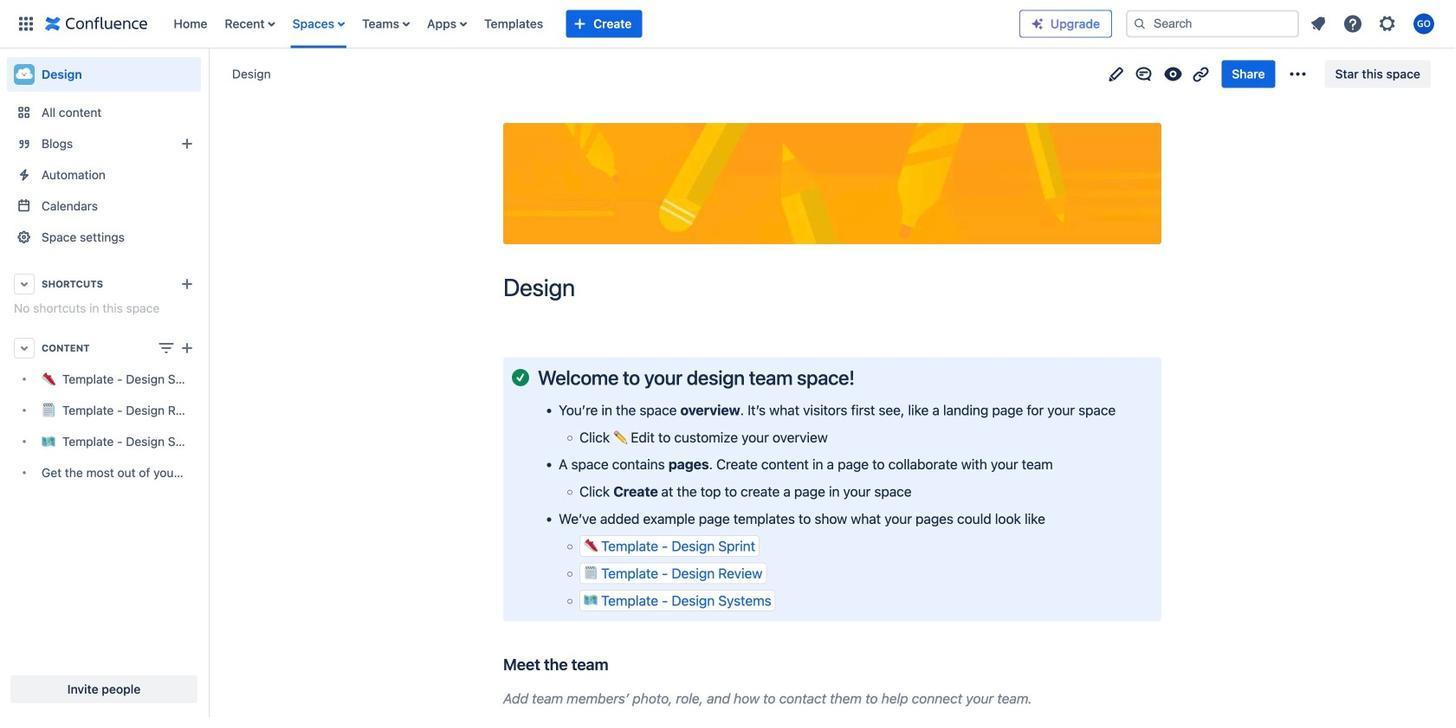 Task type: vqa. For each thing, say whether or not it's contained in the screenshot.
Premium Image
yes



Task type: locate. For each thing, give the bounding box(es) containing it.
banner
[[0, 0, 1456, 49]]

:check_mark: image
[[512, 369, 529, 386]]

list
[[165, 0, 1020, 48], [1303, 8, 1445, 39]]

copy link image
[[1191, 64, 1212, 84]]

None search field
[[1127, 10, 1300, 38]]

confluence image
[[45, 13, 148, 34], [45, 13, 148, 34]]

0 horizontal spatial list
[[165, 0, 1020, 48]]

change view image
[[156, 338, 177, 359]]

stop watching image
[[1163, 64, 1184, 84]]

copy image
[[853, 367, 874, 388]]

notification icon image
[[1309, 13, 1329, 34]]

your profile and preferences image
[[1414, 13, 1435, 34]]

1 horizontal spatial list
[[1303, 8, 1445, 39]]

create a blog image
[[177, 133, 198, 154]]

settings icon image
[[1378, 13, 1399, 34]]

tree
[[7, 364, 201, 489]]

premium image
[[1031, 17, 1045, 31]]

help icon image
[[1343, 13, 1364, 34]]

Search field
[[1127, 10, 1300, 38]]



Task type: describe. For each thing, give the bounding box(es) containing it.
more actions image
[[1288, 64, 1309, 84]]

list for appswitcher icon
[[165, 0, 1020, 48]]

edit this page image
[[1106, 64, 1127, 84]]

list for premium icon at the right
[[1303, 8, 1445, 39]]

tree inside space element
[[7, 364, 201, 489]]

create image
[[177, 338, 198, 359]]

global element
[[10, 0, 1020, 48]]

space element
[[0, 49, 208, 718]]

copy image
[[607, 654, 628, 675]]

search image
[[1133, 17, 1147, 31]]

collapse sidebar image
[[189, 57, 227, 92]]

appswitcher icon image
[[16, 13, 36, 34]]

add shortcut image
[[177, 274, 198, 295]]



